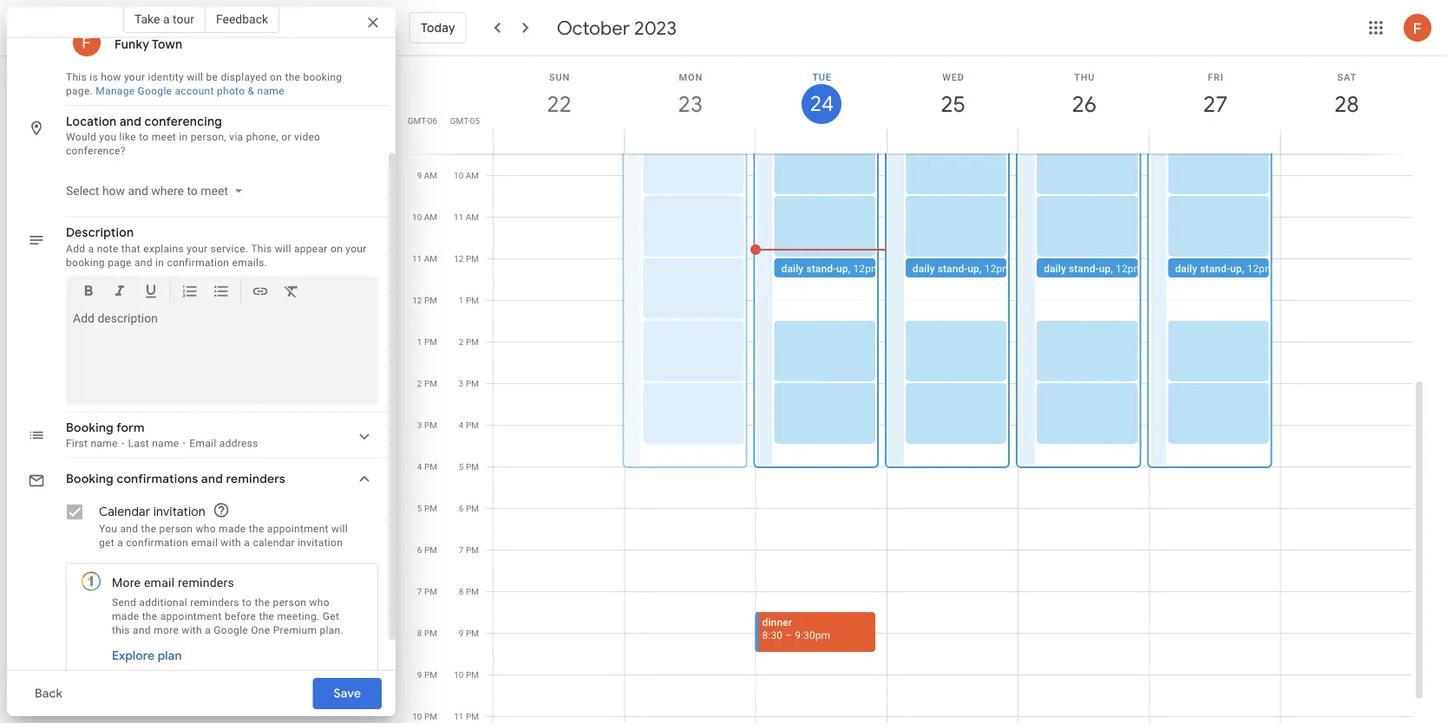 Task type: locate. For each thing, give the bounding box(es) containing it.
form
[[116, 420, 145, 436]]

1 vertical spatial 8 pm
[[417, 629, 437, 639]]

identity
[[148, 71, 184, 83]]

1 vertical spatial 1 pm
[[417, 337, 437, 348]]

1 vertical spatial 7 pm
[[417, 587, 437, 597]]

town
[[152, 36, 183, 52]]

3
[[459, 379, 464, 389], [417, 420, 422, 431]]

a inside the description add a note that explains your service. this will appear on your booking page and in confirmation emails.
[[88, 243, 94, 255]]

sun 22
[[546, 72, 571, 118]]

0 vertical spatial to
[[139, 131, 149, 143]]

0 horizontal spatial 1 pm
[[417, 337, 437, 348]]

0 vertical spatial in
[[179, 131, 188, 143]]

0 vertical spatial 6
[[459, 504, 464, 514]]

confirmation
[[167, 256, 229, 269], [126, 537, 188, 549]]

0 horizontal spatial name
[[91, 438, 118, 450]]

1 vertical spatial booking
[[66, 256, 105, 269]]

reminders down address
[[226, 472, 285, 487]]

0 horizontal spatial 2 pm
[[417, 379, 437, 389]]

12 pm
[[454, 254, 479, 264], [412, 295, 437, 306]]

0 vertical spatial how
[[101, 71, 121, 83]]

,
[[848, 263, 851, 275], [980, 263, 982, 275], [1111, 263, 1113, 275], [1242, 263, 1245, 275]]

in inside location and conferencing would you like to meet in person, via phone, or video conference?
[[179, 131, 188, 143]]

and down calendar
[[120, 523, 138, 535]]

1 vertical spatial 10 am
[[412, 212, 437, 223]]

how up manage
[[101, 71, 121, 83]]

reminders up before on the bottom left of the page
[[190, 597, 239, 609]]

06
[[428, 115, 437, 126]]

0 horizontal spatial 4
[[417, 462, 422, 472]]

your
[[124, 71, 145, 83], [187, 243, 208, 255], [346, 243, 367, 255]]

invitation
[[153, 505, 206, 520], [298, 537, 343, 549]]

gmt- right 06
[[450, 115, 470, 126]]

today button
[[410, 7, 467, 49]]

1 , from the left
[[848, 263, 851, 275]]

appear
[[294, 243, 328, 255]]

1 horizontal spatial 4 pm
[[459, 420, 479, 431]]

0 horizontal spatial 10 pm
[[412, 712, 437, 722]]

2 daily from the left
[[913, 263, 935, 275]]

this inside this is how your identity will be displayed on the booking page.
[[66, 71, 87, 83]]

fri
[[1208, 72, 1224, 82]]

and up "like"
[[120, 114, 142, 129]]

1 horizontal spatial 4
[[459, 420, 464, 431]]

1 vertical spatial 6
[[417, 545, 422, 556]]

booking
[[66, 420, 114, 436], [66, 472, 114, 487]]

0 horizontal spatial who
[[196, 523, 216, 535]]

1 horizontal spatial 9 pm
[[459, 629, 479, 639]]

0 horizontal spatial with
[[182, 624, 202, 636]]

1 vertical spatial meet
[[201, 184, 228, 198]]

email inside more email reminders send additional reminders to the person who made the appointment before the meeting. get this and more with a google one premium plan.
[[144, 576, 175, 591]]

1 horizontal spatial appointment
[[267, 523, 329, 535]]

to right where
[[187, 184, 198, 198]]

1 vertical spatial 10 pm
[[412, 712, 437, 722]]

person
[[159, 523, 193, 535], [273, 597, 306, 609]]

28 column header
[[1281, 56, 1413, 154]]

made down send
[[112, 610, 139, 623]]

description add a note that explains your service. this will appear on your booking page and in confirmation emails.
[[66, 225, 367, 269]]

11 am
[[454, 212, 479, 223], [412, 254, 437, 264]]

1 vertical spatial 8
[[417, 629, 422, 639]]

10 pm
[[454, 670, 479, 681], [412, 712, 437, 722]]

1 horizontal spatial google
[[214, 624, 248, 636]]

9 am
[[417, 171, 437, 181]]

0 horizontal spatial your
[[124, 71, 145, 83]]

formatting options toolbar
[[66, 276, 378, 313]]

booking inside dropdown button
[[66, 472, 114, 487]]

10 am down 9 am
[[412, 212, 437, 223]]

saturday, october 28 element
[[1327, 84, 1367, 124]]

0 vertical spatial made
[[219, 523, 246, 535]]

person up meeting.
[[273, 597, 306, 609]]

the
[[285, 71, 300, 83], [141, 523, 156, 535], [249, 523, 264, 535], [255, 597, 270, 609], [142, 610, 157, 623], [259, 610, 274, 623]]

be
[[206, 71, 218, 83]]

10 down 9 am
[[412, 212, 422, 223]]

meet inside dropdown button
[[201, 184, 228, 198]]

to for conferencing
[[139, 131, 149, 143]]

26 column header
[[1018, 56, 1150, 154]]

1 horizontal spatial 7
[[459, 545, 464, 556]]

22
[[546, 90, 571, 118]]

2 horizontal spatial name
[[257, 85, 284, 97]]

24 column header
[[755, 56, 888, 154]]

0 vertical spatial 11
[[454, 212, 464, 223]]

0 vertical spatial 7 pm
[[459, 545, 479, 556]]

0 horizontal spatial booking
[[66, 256, 105, 269]]

1 horizontal spatial booking
[[303, 71, 342, 83]]

0 horizontal spatial 3
[[417, 420, 422, 431]]

person down calendar invitation
[[159, 523, 193, 535]]

reminders
[[226, 472, 285, 487], [178, 576, 234, 591], [190, 597, 239, 609]]

10 am right 9 am
[[454, 171, 479, 181]]

to right "like"
[[139, 131, 149, 143]]

meet
[[152, 131, 176, 143], [201, 184, 228, 198]]

26
[[1071, 90, 1096, 118]]

booking down first name
[[66, 472, 114, 487]]

name
[[257, 85, 284, 97], [91, 438, 118, 450], [152, 438, 179, 450]]

this up page.
[[66, 71, 87, 83]]

25
[[940, 90, 965, 118]]

your inside this is how your identity will be displayed on the booking page.
[[124, 71, 145, 83]]

take a tour
[[134, 12, 194, 26]]

who up get
[[309, 597, 330, 609]]

1 daily from the left
[[781, 263, 804, 275]]

like
[[119, 131, 136, 143]]

0 horizontal spatial email
[[144, 576, 175, 591]]

and left where
[[128, 184, 148, 198]]

1
[[459, 295, 464, 306], [417, 337, 422, 348]]

made inside more email reminders send additional reminders to the person who made the appointment before the meeting. get this and more with a google one premium plan.
[[112, 610, 139, 623]]

0 horizontal spatial appointment
[[160, 610, 222, 623]]

10 pm up 11 pm
[[454, 670, 479, 681]]

in down conferencing
[[179, 131, 188, 143]]

in down explains
[[155, 256, 164, 269]]

1 booking from the top
[[66, 420, 114, 436]]

0 horizontal spatial 8
[[417, 629, 422, 639]]

1 vertical spatial reminders
[[178, 576, 234, 591]]

a inside button
[[163, 12, 170, 26]]

Description text field
[[73, 311, 371, 398]]

2 gmt- from the left
[[450, 115, 470, 126]]

the up one
[[259, 610, 274, 623]]

email inside you and the person who made the appointment will get a confirmation email with a calendar invitation
[[191, 537, 218, 549]]

am
[[424, 171, 437, 181], [466, 171, 479, 181], [424, 212, 437, 223], [466, 212, 479, 223], [424, 254, 437, 264]]

0 vertical spatial 5 pm
[[459, 462, 479, 472]]

6 pm
[[459, 504, 479, 514], [417, 545, 437, 556]]

description
[[66, 225, 134, 241]]

on right displayed on the left of the page
[[270, 71, 282, 83]]

manage
[[96, 85, 135, 97]]

reminders inside dropdown button
[[226, 472, 285, 487]]

2 12pm from the left
[[985, 263, 1012, 275]]

–
[[785, 630, 792, 642]]

calendar invitation
[[99, 505, 206, 520]]

0 vertical spatial 8 pm
[[459, 587, 479, 597]]

the up calendar
[[249, 523, 264, 535]]

1 horizontal spatial 3
[[459, 379, 464, 389]]

google down before on the bottom left of the page
[[214, 624, 248, 636]]

1 horizontal spatial meet
[[201, 184, 228, 198]]

how right "select" at the left top of the page
[[102, 184, 125, 198]]

reminders up additional
[[178, 576, 234, 591]]

booking up first name
[[66, 420, 114, 436]]

to up before on the bottom left of the page
[[242, 597, 252, 609]]

tue
[[813, 72, 832, 82]]

to inside location and conferencing would you like to meet in person, via phone, or video conference?
[[139, 131, 149, 143]]

0 vertical spatial 2
[[459, 337, 464, 348]]

on
[[270, 71, 282, 83], [331, 243, 343, 255]]

11 pm
[[454, 712, 479, 722]]

0 vertical spatial 1 pm
[[459, 295, 479, 306]]

appointment up more
[[160, 610, 222, 623]]

with inside more email reminders send additional reminders to the person who made the appointment before the meeting. get this and more with a google one premium plan.
[[182, 624, 202, 636]]

made
[[219, 523, 246, 535], [112, 610, 139, 623]]

with right more
[[182, 624, 202, 636]]

google down identity
[[138, 85, 172, 97]]

confirmation up numbered list image
[[167, 256, 229, 269]]

tour
[[173, 12, 194, 26]]

1 horizontal spatial who
[[309, 597, 330, 609]]

and right this
[[133, 624, 151, 636]]

1 vertical spatial 9 pm
[[417, 670, 437, 681]]

1 horizontal spatial on
[[331, 243, 343, 255]]

1 vertical spatial 11 am
[[412, 254, 437, 264]]

1 gmt- from the left
[[408, 115, 428, 126]]

0 horizontal spatial 5
[[417, 504, 422, 514]]

1 vertical spatial email
[[144, 576, 175, 591]]

1 horizontal spatial made
[[219, 523, 246, 535]]

0 vertical spatial 3
[[459, 379, 464, 389]]

and
[[120, 114, 142, 129], [128, 184, 148, 198], [134, 256, 153, 269], [201, 472, 223, 487], [120, 523, 138, 535], [133, 624, 151, 636]]

this up emails.
[[251, 243, 272, 255]]

the up before on the bottom left of the page
[[255, 597, 270, 609]]

who inside more email reminders send additional reminders to the person who made the appointment before the meeting. get this and more with a google one premium plan.
[[309, 597, 330, 609]]

your left service.
[[187, 243, 208, 255]]

1 vertical spatial invitation
[[298, 537, 343, 549]]

daily stand-up , 12pm
[[781, 263, 880, 275], [913, 263, 1012, 275], [1044, 263, 1143, 275], [1175, 263, 1274, 275]]

7 pm
[[459, 545, 479, 556], [417, 587, 437, 597]]

0 horizontal spatial 1
[[417, 337, 422, 348]]

booking confirmations and reminders button
[[59, 462, 385, 493]]

name right &
[[257, 85, 284, 97]]

10 up 11 pm
[[454, 670, 464, 681]]

a right get
[[117, 537, 123, 549]]

location and conferencing would you like to meet in person, via phone, or video conference?
[[66, 114, 320, 157]]

location
[[66, 114, 117, 129]]

page.
[[66, 85, 93, 97]]

0 vertical spatial meet
[[152, 131, 176, 143]]

1 vertical spatial will
[[275, 243, 291, 255]]

plan
[[158, 649, 182, 664]]

2 vertical spatial will
[[332, 523, 348, 535]]

email up additional
[[144, 576, 175, 591]]

1 horizontal spatial 10 am
[[454, 171, 479, 181]]

1 horizontal spatial with
[[221, 537, 241, 549]]

on inside the description add a note that explains your service. this will appear on your booking page and in confirmation emails.
[[331, 243, 343, 255]]

name down booking form
[[91, 438, 118, 450]]

0 horizontal spatial 6
[[417, 545, 422, 556]]

0 horizontal spatial made
[[112, 610, 139, 623]]

12pm
[[853, 263, 880, 275], [985, 263, 1012, 275], [1116, 263, 1143, 275], [1247, 263, 1274, 275]]

1 vertical spatial booking
[[66, 472, 114, 487]]

23
[[677, 90, 702, 118]]

1 vertical spatial on
[[331, 243, 343, 255]]

and down that
[[134, 256, 153, 269]]

1 vertical spatial 12 pm
[[412, 295, 437, 306]]

more
[[154, 624, 179, 636]]

email down calendar invitation
[[191, 537, 218, 549]]

thu 26
[[1071, 72, 1096, 118]]

with inside you and the person who made the appointment will get a confirmation email with a calendar invitation
[[221, 537, 241, 549]]

1 horizontal spatial this
[[251, 243, 272, 255]]

a left the tour
[[163, 12, 170, 26]]

friday, october 27 element
[[1196, 84, 1236, 124]]

meet inside location and conferencing would you like to meet in person, via phone, or video conference?
[[152, 131, 176, 143]]

meet right where
[[201, 184, 228, 198]]

23 column header
[[624, 56, 756, 154]]

and inside more email reminders send additional reminders to the person who made the appointment before the meeting. get this and more with a google one premium plan.
[[133, 624, 151, 636]]

1 vertical spatial how
[[102, 184, 125, 198]]

2 vertical spatial 11
[[454, 712, 464, 722]]

gmt- left the gmt-05
[[408, 115, 428, 126]]

1 vertical spatial made
[[112, 610, 139, 623]]

2 horizontal spatial will
[[332, 523, 348, 535]]

0 vertical spatial appointment
[[267, 523, 329, 535]]

emails.
[[232, 256, 267, 269]]

invitation down booking confirmations and reminders
[[153, 505, 206, 520]]

0 vertical spatial on
[[270, 71, 282, 83]]

and inside location and conferencing would you like to meet in person, via phone, or video conference?
[[120, 114, 142, 129]]

on inside this is how your identity will be displayed on the booking page.
[[270, 71, 282, 83]]

insert link image
[[252, 282, 269, 303]]

a right more
[[205, 624, 211, 636]]

photo
[[217, 85, 245, 97]]

name right last
[[152, 438, 179, 450]]

0 vertical spatial email
[[191, 537, 218, 549]]

this
[[66, 71, 87, 83], [251, 243, 272, 255]]

2 stand- from the left
[[938, 263, 968, 275]]

0 vertical spatial with
[[221, 537, 241, 549]]

and inside you and the person who made the appointment will get a confirmation email with a calendar invitation
[[120, 523, 138, 535]]

2 vertical spatial reminders
[[190, 597, 239, 609]]

4 up from the left
[[1230, 263, 1242, 275]]

thu
[[1074, 72, 1095, 82]]

1 horizontal spatial in
[[179, 131, 188, 143]]

1 horizontal spatial 2 pm
[[459, 337, 479, 348]]

person inside more email reminders send additional reminders to the person who made the appointment before the meeting. get this and more with a google one premium plan.
[[273, 597, 306, 609]]

who down booking confirmations and reminders dropdown button
[[196, 523, 216, 535]]

a inside more email reminders send additional reminders to the person who made the appointment before the meeting. get this and more with a google one premium plan.
[[205, 624, 211, 636]]

booking down add
[[66, 256, 105, 269]]

booking up "video"
[[303, 71, 342, 83]]

and inside the description add a note that explains your service. this will appear on your booking page and in confirmation emails.
[[134, 256, 153, 269]]

2 booking from the top
[[66, 472, 114, 487]]

0 vertical spatial 10 am
[[454, 171, 479, 181]]

grid
[[403, 56, 1427, 724]]

1 vertical spatial google
[[214, 624, 248, 636]]

note
[[97, 243, 119, 255]]

the down additional
[[142, 610, 157, 623]]

10 pm left 11 pm
[[412, 712, 437, 722]]

to inside more email reminders send additional reminders to the person who made the appointment before the meeting. get this and more with a google one premium plan.
[[242, 597, 252, 609]]

1 vertical spatial to
[[187, 184, 198, 198]]

1 vertical spatial 3
[[417, 420, 422, 431]]

1 vertical spatial with
[[182, 624, 202, 636]]

funky
[[115, 36, 149, 52]]

meet down conferencing
[[152, 131, 176, 143]]

a right add
[[88, 243, 94, 255]]

with
[[221, 537, 241, 549], [182, 624, 202, 636]]

appointment up calendar
[[267, 523, 329, 535]]

mon 23
[[677, 72, 703, 118]]

invitation right calendar
[[298, 537, 343, 549]]

more
[[112, 576, 141, 591]]

1 horizontal spatial 6
[[459, 504, 464, 514]]

wednesday, october 25 element
[[933, 84, 973, 124]]

on right appear
[[331, 243, 343, 255]]

24
[[809, 90, 833, 118]]

4
[[459, 420, 464, 431], [417, 462, 422, 472]]

with left calendar
[[221, 537, 241, 549]]

will
[[187, 71, 203, 83], [275, 243, 291, 255], [332, 523, 348, 535]]

10 left 11 pm
[[412, 712, 422, 722]]

to inside dropdown button
[[187, 184, 198, 198]]

1 horizontal spatial 5 pm
[[459, 462, 479, 472]]

video
[[294, 131, 320, 143]]

1 daily stand-up , 12pm from the left
[[781, 263, 880, 275]]

0 horizontal spatial 6 pm
[[417, 545, 437, 556]]

made down booking confirmations and reminders dropdown button
[[219, 523, 246, 535]]

4 daily from the left
[[1175, 263, 1198, 275]]

0 horizontal spatial 8 pm
[[417, 629, 437, 639]]

1 vertical spatial appointment
[[160, 610, 222, 623]]

your right appear
[[346, 243, 367, 255]]

email
[[189, 438, 217, 450]]

28
[[1334, 90, 1358, 118]]

0 vertical spatial 1
[[459, 295, 464, 306]]

0 vertical spatial 6 pm
[[459, 504, 479, 514]]

1 horizontal spatial name
[[152, 438, 179, 450]]

select how and where to meet
[[66, 184, 228, 198]]

your up manage
[[124, 71, 145, 83]]

4 pm
[[459, 420, 479, 431], [417, 462, 437, 472]]

9
[[417, 171, 422, 181], [459, 629, 464, 639], [417, 670, 422, 681]]

2 pm
[[459, 337, 479, 348], [417, 379, 437, 389]]

the right displayed on the left of the page
[[285, 71, 300, 83]]

calendar
[[253, 537, 295, 549]]

confirmation down calendar invitation
[[126, 537, 188, 549]]

where
[[151, 184, 184, 198]]



Task type: describe. For each thing, give the bounding box(es) containing it.
3 12pm from the left
[[1116, 263, 1143, 275]]

in inside the description add a note that explains your service. this will appear on your booking page and in confirmation emails.
[[155, 256, 164, 269]]

3 stand- from the left
[[1069, 263, 1099, 275]]

0 horizontal spatial 10 am
[[412, 212, 437, 223]]

3 daily stand-up , 12pm from the left
[[1044, 263, 1143, 275]]

0 horizontal spatial 7 pm
[[417, 587, 437, 597]]

name for first name
[[91, 438, 118, 450]]

this
[[112, 624, 130, 636]]

remove formatting image
[[283, 282, 300, 303]]

8:30
[[762, 630, 783, 642]]

0 horizontal spatial 12
[[412, 295, 422, 306]]

meeting.
[[277, 610, 320, 623]]

how inside this is how your identity will be displayed on the booking page.
[[101, 71, 121, 83]]

manage google account photo & name link
[[96, 85, 284, 97]]

email address
[[189, 438, 258, 450]]

0 vertical spatial invitation
[[153, 505, 206, 520]]

tuesday, october 24, today element
[[802, 84, 842, 124]]

2 horizontal spatial your
[[346, 243, 367, 255]]

1 vertical spatial 4 pm
[[417, 462, 437, 472]]

thursday, october 26 element
[[1065, 84, 1104, 124]]

2 vertical spatial 9
[[417, 670, 422, 681]]

4 stand- from the left
[[1200, 263, 1230, 275]]

27 column header
[[1149, 56, 1281, 154]]

monday, october 23 element
[[671, 84, 711, 124]]

will inside the description add a note that explains your service. this will appear on your booking page and in confirmation emails.
[[275, 243, 291, 255]]

is
[[90, 71, 98, 83]]

mon
[[679, 72, 703, 82]]

0 vertical spatial 10 pm
[[454, 670, 479, 681]]

confirmation inside the description add a note that explains your service. this will appear on your booking page and in confirmation emails.
[[167, 256, 229, 269]]

3 daily from the left
[[1044, 263, 1066, 275]]

before
[[225, 610, 256, 623]]

first name
[[66, 438, 118, 450]]

back button
[[21, 673, 76, 715]]

0 vertical spatial 4 pm
[[459, 420, 479, 431]]

1 12pm from the left
[[853, 263, 880, 275]]

fri 27
[[1202, 72, 1227, 118]]

plan.
[[320, 624, 344, 636]]

get
[[323, 610, 339, 623]]

2023
[[634, 16, 677, 40]]

underline image
[[142, 282, 160, 303]]

account
[[175, 85, 214, 97]]

select
[[66, 184, 99, 198]]

more email reminders send additional reminders to the person who made the appointment before the meeting. get this and more with a google one premium plan.
[[112, 576, 344, 636]]

october 2023
[[557, 16, 677, 40]]

2 daily stand-up , 12pm from the left
[[913, 263, 1012, 275]]

27
[[1202, 90, 1227, 118]]

2 , from the left
[[980, 263, 982, 275]]

funky town
[[115, 36, 183, 52]]

you
[[99, 131, 117, 143]]

bold image
[[80, 282, 97, 303]]

wed 25
[[940, 72, 965, 118]]

sun
[[549, 72, 570, 82]]

1 horizontal spatial 1 pm
[[459, 295, 479, 306]]

numbered list image
[[181, 282, 199, 303]]

sat 28
[[1334, 72, 1358, 118]]

a left calendar
[[244, 537, 250, 549]]

0 vertical spatial 11 am
[[454, 212, 479, 223]]

first
[[66, 438, 88, 450]]

booking inside the description add a note that explains your service. this will appear on your booking page and in confirmation emails.
[[66, 256, 105, 269]]

gmt- for 06
[[408, 115, 428, 126]]

explains
[[143, 243, 184, 255]]

&
[[248, 85, 255, 97]]

appointment inside more email reminders send additional reminders to the person who made the appointment before the meeting. get this and more with a google one premium plan.
[[160, 610, 222, 623]]

bulleted list image
[[213, 282, 230, 303]]

1 horizontal spatial 1
[[459, 295, 464, 306]]

how inside select how and where to meet dropdown button
[[102, 184, 125, 198]]

this is how your identity will be displayed on the booking page.
[[66, 71, 342, 97]]

0 vertical spatial 4
[[459, 420, 464, 431]]

1 horizontal spatial 8 pm
[[459, 587, 479, 597]]

who inside you and the person who made the appointment will get a confirmation email with a calendar invitation
[[196, 523, 216, 535]]

manage google account photo & name
[[96, 85, 284, 97]]

1 stand- from the left
[[806, 263, 837, 275]]

gmt- for 05
[[450, 115, 470, 126]]

1 vertical spatial 4
[[417, 462, 422, 472]]

or
[[281, 131, 291, 143]]

appointment inside you and the person who made the appointment will get a confirmation email with a calendar invitation
[[267, 523, 329, 535]]

25 column header
[[887, 56, 1019, 154]]

this inside the description add a note that explains your service. this will appear on your booking page and in confirmation emails.
[[251, 243, 272, 255]]

booking inside this is how your identity will be displayed on the booking page.
[[303, 71, 342, 83]]

0 horizontal spatial 7
[[417, 587, 422, 597]]

dinner 8:30 – 9:30pm
[[762, 617, 831, 642]]

4 , from the left
[[1242, 263, 1245, 275]]

22 column header
[[493, 56, 625, 154]]

1 vertical spatial 1
[[417, 337, 422, 348]]

feedback button
[[206, 5, 280, 33]]

1 horizontal spatial 6 pm
[[459, 504, 479, 514]]

1 horizontal spatial 3 pm
[[459, 379, 479, 389]]

explore plan
[[112, 649, 182, 664]]

premium
[[273, 624, 317, 636]]

october
[[557, 16, 630, 40]]

0 horizontal spatial 12 pm
[[412, 295, 437, 306]]

05
[[470, 115, 480, 126]]

gmt-05
[[450, 115, 480, 126]]

dinner
[[762, 617, 792, 629]]

1 horizontal spatial 12 pm
[[454, 254, 479, 264]]

today
[[421, 20, 455, 36]]

confirmation inside you and the person who made the appointment will get a confirmation email with a calendar invitation
[[126, 537, 188, 549]]

add
[[66, 243, 85, 255]]

1 vertical spatial 11
[[412, 254, 422, 264]]

0 horizontal spatial 2
[[417, 379, 422, 389]]

that
[[121, 243, 141, 255]]

0 horizontal spatial google
[[138, 85, 172, 97]]

explore
[[112, 649, 155, 664]]

back
[[35, 686, 63, 702]]

last name
[[128, 438, 179, 450]]

1 horizontal spatial 8
[[459, 587, 464, 597]]

you and the person who made the appointment will get a confirmation email with a calendar invitation
[[99, 523, 348, 549]]

will inside you and the person who made the appointment will get a confirmation email with a calendar invitation
[[332, 523, 348, 535]]

person inside you and the person who made the appointment will get a confirmation email with a calendar invitation
[[159, 523, 193, 535]]

0 vertical spatial 9
[[417, 171, 422, 181]]

3 up from the left
[[1099, 263, 1111, 275]]

additional
[[139, 597, 187, 609]]

made inside you and the person who made the appointment will get a confirmation email with a calendar invitation
[[219, 523, 246, 535]]

italic image
[[111, 282, 128, 303]]

phone,
[[246, 131, 279, 143]]

you
[[99, 523, 117, 535]]

and down email
[[201, 472, 223, 487]]

sat
[[1338, 72, 1357, 82]]

grid containing 22
[[403, 56, 1427, 724]]

booking for booking confirmations and reminders
[[66, 472, 114, 487]]

1 horizontal spatial 12
[[454, 254, 464, 264]]

1 vertical spatial 3 pm
[[417, 420, 437, 431]]

1 horizontal spatial 7 pm
[[459, 545, 479, 556]]

wed
[[943, 72, 965, 82]]

displayed
[[221, 71, 267, 83]]

name for last name
[[152, 438, 179, 450]]

sunday, october 22 element
[[539, 84, 579, 124]]

explore plan button
[[105, 641, 189, 672]]

0 vertical spatial 7
[[459, 545, 464, 556]]

service.
[[211, 243, 249, 255]]

page
[[108, 256, 132, 269]]

10 right 9 am
[[454, 171, 464, 181]]

will inside this is how your identity will be displayed on the booking page.
[[187, 71, 203, 83]]

gmt-06
[[408, 115, 437, 126]]

the down calendar invitation
[[141, 523, 156, 535]]

1 horizontal spatial 5
[[459, 462, 464, 472]]

4 12pm from the left
[[1247, 263, 1274, 275]]

1 horizontal spatial 2
[[459, 337, 464, 348]]

invitation inside you and the person who made the appointment will get a confirmation email with a calendar invitation
[[298, 537, 343, 549]]

last
[[128, 438, 149, 450]]

1 horizontal spatial your
[[187, 243, 208, 255]]

conference?
[[66, 145, 126, 157]]

send
[[112, 597, 136, 609]]

3 , from the left
[[1111, 263, 1113, 275]]

would
[[66, 131, 96, 143]]

9:30pm
[[795, 630, 831, 642]]

calendar
[[99, 505, 150, 520]]

4 daily stand-up , 12pm from the left
[[1175, 263, 1274, 275]]

2 up from the left
[[968, 263, 980, 275]]

1 vertical spatial 5
[[417, 504, 422, 514]]

1 vertical spatial 6 pm
[[417, 545, 437, 556]]

via
[[229, 131, 243, 143]]

the inside this is how your identity will be displayed on the booking page.
[[285, 71, 300, 83]]

google inside more email reminders send additional reminders to the person who made the appointment before the meeting. get this and more with a google one premium plan.
[[214, 624, 248, 636]]

0 vertical spatial 2 pm
[[459, 337, 479, 348]]

0 horizontal spatial 5 pm
[[417, 504, 437, 514]]

booking for booking form
[[66, 420, 114, 436]]

1 vertical spatial 9
[[459, 629, 464, 639]]

address
[[219, 438, 258, 450]]

booking form
[[66, 420, 145, 436]]

booking confirmations and reminders
[[66, 472, 285, 487]]

feedback
[[216, 12, 268, 26]]

confirmations
[[117, 472, 198, 487]]

0 horizontal spatial 9 pm
[[417, 670, 437, 681]]

1 up from the left
[[837, 263, 848, 275]]

person,
[[191, 131, 226, 143]]

one
[[251, 624, 270, 636]]

select how and where to meet button
[[59, 175, 249, 207]]

to for reminders
[[242, 597, 252, 609]]



Task type: vqa. For each thing, say whether or not it's contained in the screenshot.
The 12 element
no



